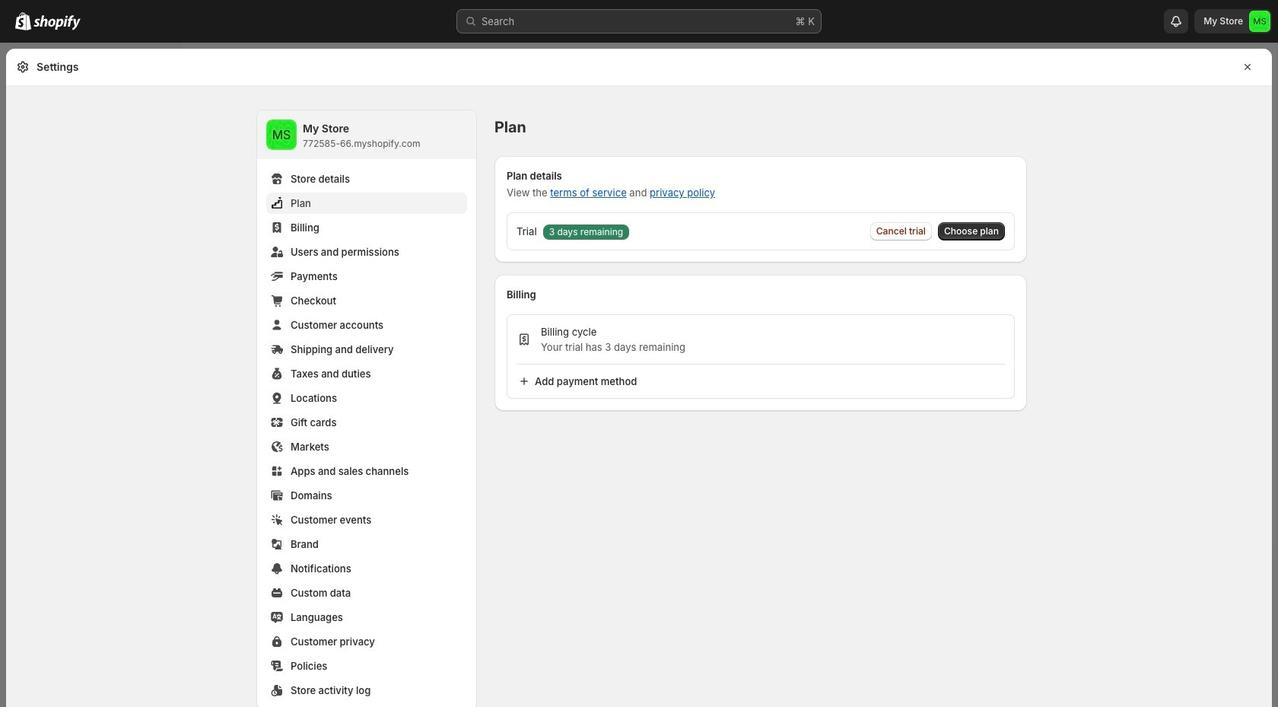Task type: locate. For each thing, give the bounding box(es) containing it.
my store image
[[1250, 11, 1271, 32], [266, 120, 297, 150]]

shopify image
[[33, 15, 81, 30]]

0 vertical spatial my store image
[[1250, 11, 1271, 32]]

0 horizontal spatial my store image
[[266, 120, 297, 150]]

my store image inside "shop settings menu" element
[[266, 120, 297, 150]]

1 vertical spatial my store image
[[266, 120, 297, 150]]



Task type: describe. For each thing, give the bounding box(es) containing it.
shop settings menu element
[[257, 110, 477, 707]]

1 horizontal spatial my store image
[[1250, 11, 1271, 32]]

settings dialog
[[6, 49, 1273, 707]]

shopify image
[[15, 12, 31, 30]]



Task type: vqa. For each thing, say whether or not it's contained in the screenshot.
Shopify icon at the top left
yes



